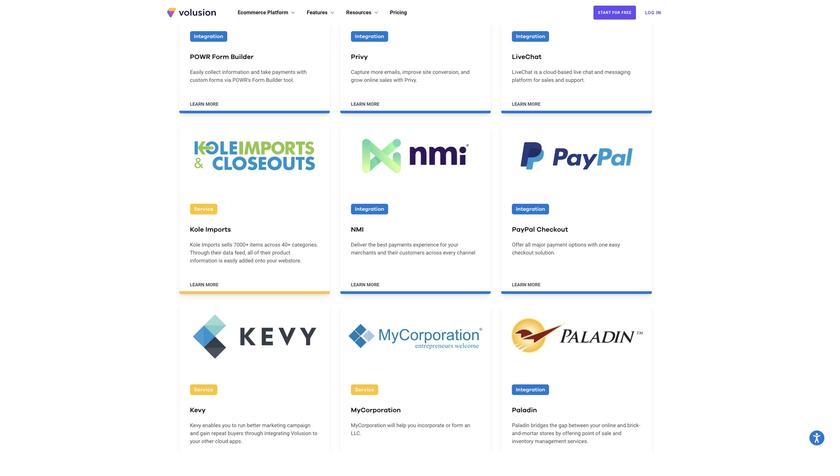 Task type: vqa. For each thing, say whether or not it's contained in the screenshot.
Kole
yes



Task type: describe. For each thing, give the bounding box(es) containing it.
information inside easily collect information and take payments with custom forms via powr's form builder tool.
[[222, 69, 249, 75]]

is inside kole imports sells 7000+ items across 40+ categories. through their data feed, all of their product information is easily added onto your webstore.
[[219, 258, 223, 264]]

integration for powr form builder
[[194, 34, 223, 39]]

categories.
[[292, 242, 318, 248]]

product
[[272, 250, 290, 256]]

service for kole imports
[[194, 207, 213, 212]]

by
[[556, 431, 561, 437]]

grow
[[351, 77, 363, 83]]

stores
[[540, 431, 554, 437]]

more for kole imports
[[206, 282, 218, 288]]

in
[[656, 10, 661, 15]]

offer all major payment options with one easy checkout solution.
[[512, 242, 620, 256]]

the inside "paladin bridges the gap between your online and brick- and-mortar stores by offering point of sale and inventory management services."
[[550, 423, 557, 429]]

features button
[[307, 9, 336, 17]]

0 horizontal spatial form
[[212, 54, 229, 60]]

more for powr form builder
[[206, 102, 218, 107]]

their for nmi
[[388, 250, 398, 256]]

brick-
[[627, 423, 640, 429]]

via
[[224, 77, 231, 83]]

open accessibe: accessibility options, statement and help image
[[813, 434, 821, 443]]

nmi image
[[340, 124, 491, 188]]

kevy for kevy
[[190, 407, 206, 414]]

you inside mycorporation will help you incorporate or form an llc.
[[408, 423, 416, 429]]

feed,
[[235, 250, 246, 256]]

cloud-
[[543, 69, 558, 75]]

a
[[539, 69, 542, 75]]

powr form builder image
[[179, 0, 330, 15]]

checkout
[[512, 250, 534, 256]]

deliver the best payments experience for your merchants and their customers across every channel
[[351, 242, 476, 256]]

volusion
[[291, 431, 311, 437]]

with inside offer all major payment options with one easy checkout solution.
[[588, 242, 598, 248]]

items
[[250, 242, 263, 248]]

payments inside deliver the best payments experience for your merchants and their customers across every channel
[[389, 242, 412, 248]]

your inside "paladin bridges the gap between your online and brick- and-mortar stores by offering point of sale and inventory management services."
[[590, 423, 600, 429]]

your inside kole imports sells 7000+ items across 40+ categories. through their data feed, all of their product information is easily added onto your webstore.
[[267, 258, 277, 264]]

ecommerce platform button
[[238, 9, 296, 17]]

buyers
[[228, 431, 244, 437]]

platform
[[267, 9, 288, 16]]

you inside kevy enables you to run better marketing campaign and gain repeat buyers through integrating volusion to your other cloud apps.
[[222, 423, 231, 429]]

easily
[[190, 69, 204, 75]]

learn more button for privy
[[351, 101, 380, 108]]

integrating
[[264, 431, 290, 437]]

and right chat
[[594, 69, 603, 75]]

their for kole imports
[[211, 250, 222, 256]]

integration for livechat
[[516, 34, 545, 39]]

more for paypal checkout
[[528, 282, 541, 288]]

capture more emails, improve site conversion, and grow online sales with privy.
[[351, 69, 470, 83]]

easily collect information and take payments with custom forms via powr's form builder tool.
[[190, 69, 307, 83]]

learn more button for powr form builder
[[190, 101, 218, 108]]

powr form builder
[[190, 54, 254, 60]]

help
[[396, 423, 406, 429]]

form inside easily collect information and take payments with custom forms via powr's form builder tool.
[[252, 77, 265, 83]]

across inside kole imports sells 7000+ items across 40+ categories. through their data feed, all of their product information is easily added onto your webstore.
[[264, 242, 280, 248]]

offering
[[563, 431, 581, 437]]

campaign
[[287, 423, 311, 429]]

live
[[574, 69, 582, 75]]

learn more button for livechat
[[512, 101, 541, 108]]

channel
[[457, 250, 476, 256]]

point
[[582, 431, 594, 437]]

kole for kole imports
[[190, 227, 204, 233]]

ecommerce
[[238, 9, 266, 16]]

checkout
[[537, 227, 568, 233]]

learn for livechat
[[512, 102, 527, 107]]

kevy for kevy enables you to run better marketing campaign and gain repeat buyers through integrating volusion to your other cloud apps.
[[190, 423, 201, 429]]

free
[[622, 10, 632, 15]]

paypal checkout
[[512, 227, 568, 233]]

more for privy
[[367, 102, 380, 107]]

experience
[[413, 242, 439, 248]]

mycorporation image
[[340, 305, 491, 369]]

customers
[[400, 250, 425, 256]]

livechat image
[[501, 0, 652, 15]]

conversion,
[[433, 69, 460, 75]]

capture
[[351, 69, 370, 75]]

the inside deliver the best payments experience for your merchants and their customers across every channel
[[368, 242, 376, 248]]

webstore.
[[278, 258, 302, 264]]

incorporate
[[418, 423, 445, 429]]

resources button
[[346, 9, 379, 17]]

resources
[[346, 9, 371, 16]]

log
[[645, 10, 655, 15]]

for
[[612, 10, 620, 15]]

with inside easily collect information and take payments with custom forms via powr's form builder tool.
[[297, 69, 307, 75]]

mycorporation will help you incorporate or form an llc.
[[351, 423, 470, 437]]

livechat for livechat is a cloud-based live chat and messaging platform for sales and support.
[[512, 69, 533, 75]]

an
[[465, 423, 470, 429]]

0 horizontal spatial to
[[232, 423, 237, 429]]

powr
[[190, 54, 210, 60]]

learn more for privy
[[351, 102, 380, 107]]

ecommerce platform
[[238, 9, 288, 16]]

learn for paypal checkout
[[512, 282, 527, 288]]

sale
[[602, 431, 611, 437]]

merchants
[[351, 250, 376, 256]]

start for free
[[598, 10, 632, 15]]

information inside kole imports sells 7000+ items across 40+ categories. through their data feed, all of their product information is easily added onto your webstore.
[[190, 258, 217, 264]]

start
[[598, 10, 611, 15]]

payments inside easily collect information and take payments with custom forms via powr's form builder tool.
[[272, 69, 295, 75]]

onto
[[255, 258, 266, 264]]

offer
[[512, 242, 524, 248]]

sells
[[221, 242, 232, 248]]

kole for kole imports sells 7000+ items across 40+ categories. through their data feed, all of their product information is easily added onto your webstore.
[[190, 242, 200, 248]]

integration for privy
[[355, 34, 384, 39]]

mycorporation for mycorporation
[[351, 407, 401, 414]]

chat
[[583, 69, 593, 75]]

major
[[532, 242, 546, 248]]

gap
[[559, 423, 567, 429]]

and inside kevy enables you to run better marketing campaign and gain repeat buyers through integrating volusion to your other cloud apps.
[[190, 431, 199, 437]]

learn more button for kole imports
[[190, 282, 218, 288]]

data
[[223, 250, 233, 256]]

0 horizontal spatial builder
[[231, 54, 254, 60]]

deliver
[[351, 242, 367, 248]]

enables
[[202, 423, 221, 429]]

between
[[569, 423, 589, 429]]



Task type: locate. For each thing, give the bounding box(es) containing it.
paladin bridges the gap between your online and brick- and-mortar stores by offering point of sale and inventory management services.
[[512, 423, 640, 445]]

learn more button down the merchants
[[351, 282, 380, 288]]

0 vertical spatial the
[[368, 242, 376, 248]]

paypal checkout image
[[501, 124, 652, 188]]

inventory
[[512, 439, 534, 445]]

kevy image
[[179, 305, 330, 369]]

0 horizontal spatial online
[[364, 77, 378, 83]]

1 vertical spatial kole
[[190, 242, 200, 248]]

learn more for livechat
[[512, 102, 541, 107]]

builder down take
[[266, 77, 282, 83]]

2 paladin from the top
[[512, 423, 530, 429]]

0 vertical spatial of
[[254, 250, 259, 256]]

livechat for livechat
[[512, 54, 542, 60]]

0 vertical spatial kevy
[[190, 407, 206, 414]]

every
[[443, 250, 456, 256]]

or
[[446, 423, 451, 429]]

for up every
[[440, 242, 447, 248]]

bridges
[[531, 423, 549, 429]]

1 vertical spatial to
[[313, 431, 317, 437]]

2 their from the left
[[260, 250, 271, 256]]

1 mycorporation from the top
[[351, 407, 401, 414]]

of inside kole imports sells 7000+ items across 40+ categories. through their data feed, all of their product information is easily added onto your webstore.
[[254, 250, 259, 256]]

all inside kole imports sells 7000+ items across 40+ categories. through their data feed, all of their product information is easily added onto your webstore.
[[247, 250, 253, 256]]

other
[[202, 439, 214, 445]]

all
[[525, 242, 531, 248], [247, 250, 253, 256]]

is left a
[[534, 69, 538, 75]]

0 vertical spatial is
[[534, 69, 538, 75]]

0 horizontal spatial information
[[190, 258, 217, 264]]

kevy inside kevy enables you to run better marketing campaign and gain repeat buyers through integrating volusion to your other cloud apps.
[[190, 423, 201, 429]]

payments up tool.
[[272, 69, 295, 75]]

online inside "paladin bridges the gap between your online and brick- and-mortar stores by offering point of sale and inventory management services."
[[602, 423, 616, 429]]

0 vertical spatial builder
[[231, 54, 254, 60]]

kevy
[[190, 407, 206, 414], [190, 423, 201, 429]]

services.
[[568, 439, 589, 445]]

paladin up bridges
[[512, 407, 537, 414]]

support.
[[565, 77, 585, 83]]

run
[[238, 423, 246, 429]]

0 horizontal spatial with
[[297, 69, 307, 75]]

0 horizontal spatial their
[[211, 250, 222, 256]]

of down items
[[254, 250, 259, 256]]

1 vertical spatial information
[[190, 258, 217, 264]]

1 livechat from the top
[[512, 54, 542, 60]]

sales inside capture more emails, improve site conversion, and grow online sales with privy.
[[380, 77, 392, 83]]

and down based
[[555, 77, 564, 83]]

better
[[247, 423, 261, 429]]

1 their from the left
[[211, 250, 222, 256]]

powr's
[[233, 77, 251, 83]]

cloud
[[215, 439, 228, 445]]

more for livechat
[[528, 102, 541, 107]]

2 horizontal spatial with
[[588, 242, 598, 248]]

improve
[[402, 69, 421, 75]]

easy
[[609, 242, 620, 248]]

paladin image
[[501, 305, 652, 369]]

7000+
[[234, 242, 249, 248]]

based
[[558, 69, 572, 75]]

mortar
[[522, 431, 538, 437]]

mycorporation for mycorporation will help you incorporate or form an llc.
[[351, 423, 386, 429]]

platform
[[512, 77, 532, 83]]

mycorporation inside mycorporation will help you incorporate or form an llc.
[[351, 423, 386, 429]]

0 vertical spatial online
[[364, 77, 378, 83]]

service for kevy
[[194, 387, 213, 393]]

0 horizontal spatial of
[[254, 250, 259, 256]]

1 vertical spatial mycorporation
[[351, 423, 386, 429]]

and right conversion,
[[461, 69, 470, 75]]

repeat
[[211, 431, 226, 437]]

0 vertical spatial kole
[[190, 227, 204, 233]]

across down experience
[[426, 250, 442, 256]]

learn more for paypal checkout
[[512, 282, 541, 288]]

1 vertical spatial of
[[596, 431, 600, 437]]

2 livechat from the top
[[512, 69, 533, 75]]

and-
[[512, 431, 522, 437]]

1 vertical spatial form
[[252, 77, 265, 83]]

0 horizontal spatial payments
[[272, 69, 295, 75]]

1 vertical spatial online
[[602, 423, 616, 429]]

integration for paladin
[[516, 387, 545, 393]]

1 vertical spatial is
[[219, 258, 223, 264]]

across
[[264, 242, 280, 248], [426, 250, 442, 256]]

builder inside easily collect information and take payments with custom forms via powr's form builder tool.
[[266, 77, 282, 83]]

learn
[[190, 102, 204, 107], [351, 102, 366, 107], [512, 102, 527, 107], [190, 282, 204, 288], [351, 282, 366, 288], [512, 282, 527, 288]]

kole imports image
[[179, 124, 330, 188]]

online down capture
[[364, 77, 378, 83]]

their left data
[[211, 250, 222, 256]]

learn more button down grow
[[351, 101, 380, 108]]

mycorporation up will
[[351, 407, 401, 414]]

kole imports
[[190, 227, 231, 233]]

3 their from the left
[[388, 250, 398, 256]]

management
[[535, 439, 566, 445]]

learn more down through at the left
[[190, 282, 218, 288]]

2 sales from the left
[[542, 77, 554, 83]]

kole imports sells 7000+ items across 40+ categories. through their data feed, all of their product information is easily added onto your webstore.
[[190, 242, 318, 264]]

0 vertical spatial imports
[[205, 227, 231, 233]]

form down take
[[252, 77, 265, 83]]

forms
[[209, 77, 223, 83]]

marketing
[[262, 423, 286, 429]]

sales inside the livechat is a cloud-based live chat and messaging platform for sales and support.
[[542, 77, 554, 83]]

privy
[[351, 54, 368, 60]]

kole inside kole imports sells 7000+ items across 40+ categories. through their data feed, all of their product information is easily added onto your webstore.
[[190, 242, 200, 248]]

2 kevy from the top
[[190, 423, 201, 429]]

1 horizontal spatial the
[[550, 423, 557, 429]]

0 vertical spatial information
[[222, 69, 249, 75]]

log in link
[[641, 5, 665, 20]]

1 horizontal spatial online
[[602, 423, 616, 429]]

1 horizontal spatial for
[[534, 77, 540, 83]]

imports up sells
[[205, 227, 231, 233]]

paladin inside "paladin bridges the gap between your online and brick- and-mortar stores by offering point of sale and inventory management services."
[[512, 423, 530, 429]]

kevy up enables
[[190, 407, 206, 414]]

and left gain
[[190, 431, 199, 437]]

more for nmi
[[367, 282, 380, 288]]

is left easily
[[219, 258, 223, 264]]

your up every
[[448, 242, 458, 248]]

imports inside kole imports sells 7000+ items across 40+ categories. through their data feed, all of their product information is easily added onto your webstore.
[[202, 242, 220, 248]]

learn more button down checkout
[[512, 282, 541, 288]]

learn more down custom on the top of the page
[[190, 102, 218, 107]]

learn more button down platform
[[512, 101, 541, 108]]

imports for kole imports
[[205, 227, 231, 233]]

learn more down checkout
[[512, 282, 541, 288]]

your left "other"
[[190, 439, 200, 445]]

learn down grow
[[351, 102, 366, 107]]

0 horizontal spatial all
[[247, 250, 253, 256]]

and inside easily collect information and take payments with custom forms via powr's form builder tool.
[[251, 69, 260, 75]]

learn more button for nmi
[[351, 282, 380, 288]]

learn more down the merchants
[[351, 282, 380, 288]]

0 vertical spatial form
[[212, 54, 229, 60]]

1 vertical spatial paladin
[[512, 423, 530, 429]]

learn more down grow
[[351, 102, 380, 107]]

their inside deliver the best payments experience for your merchants and their customers across every channel
[[388, 250, 398, 256]]

options
[[569, 242, 586, 248]]

all up checkout
[[525, 242, 531, 248]]

paladin for paladin bridges the gap between your online and brick- and-mortar stores by offering point of sale and inventory management services.
[[512, 423, 530, 429]]

paladin
[[512, 407, 537, 414], [512, 423, 530, 429]]

mycorporation up llc.
[[351, 423, 386, 429]]

and left take
[[251, 69, 260, 75]]

1 horizontal spatial of
[[596, 431, 600, 437]]

learn more button down custom on the top of the page
[[190, 101, 218, 108]]

0 vertical spatial livechat
[[512, 54, 542, 60]]

imports for kole imports sells 7000+ items across 40+ categories. through their data feed, all of their product information is easily added onto your webstore.
[[202, 242, 220, 248]]

builder up easily collect information and take payments with custom forms via powr's form builder tool.
[[231, 54, 254, 60]]

to right 'volusion'
[[313, 431, 317, 437]]

learn for powr form builder
[[190, 102, 204, 107]]

your right onto
[[267, 258, 277, 264]]

learn down through at the left
[[190, 282, 204, 288]]

more
[[371, 69, 383, 75], [206, 102, 218, 107], [367, 102, 380, 107], [528, 102, 541, 107], [206, 282, 218, 288], [367, 282, 380, 288], [528, 282, 541, 288]]

0 horizontal spatial the
[[368, 242, 376, 248]]

integration for paypal checkout
[[516, 207, 545, 212]]

learn more down platform
[[512, 102, 541, 107]]

paladin up and-
[[512, 423, 530, 429]]

livechat inside the livechat is a cloud-based live chat and messaging platform for sales and support.
[[512, 69, 533, 75]]

payments
[[272, 69, 295, 75], [389, 242, 412, 248]]

across up product
[[264, 242, 280, 248]]

through
[[245, 431, 263, 437]]

your
[[448, 242, 458, 248], [267, 258, 277, 264], [590, 423, 600, 429], [190, 439, 200, 445]]

you right the help in the left of the page
[[408, 423, 416, 429]]

0 horizontal spatial for
[[440, 242, 447, 248]]

all inside offer all major payment options with one easy checkout solution.
[[525, 242, 531, 248]]

custom
[[190, 77, 208, 83]]

integration for nmi
[[355, 207, 384, 212]]

learn more button for paypal checkout
[[512, 282, 541, 288]]

0 vertical spatial with
[[297, 69, 307, 75]]

1 vertical spatial with
[[393, 77, 403, 83]]

1 kevy from the top
[[190, 407, 206, 414]]

your up point
[[590, 423, 600, 429]]

information
[[222, 69, 249, 75], [190, 258, 217, 264]]

1 paladin from the top
[[512, 407, 537, 414]]

0 vertical spatial for
[[534, 77, 540, 83]]

the left the best
[[368, 242, 376, 248]]

privy image
[[340, 0, 491, 15]]

and inside deliver the best payments experience for your merchants and their customers across every channel
[[378, 250, 386, 256]]

sales down emails, at the top of the page
[[380, 77, 392, 83]]

start for free link
[[594, 6, 636, 20]]

0 horizontal spatial across
[[264, 242, 280, 248]]

0 vertical spatial payments
[[272, 69, 295, 75]]

integration
[[194, 34, 223, 39], [355, 34, 384, 39], [516, 34, 545, 39], [355, 207, 384, 212], [516, 207, 545, 212], [516, 387, 545, 393]]

1 vertical spatial payments
[[389, 242, 412, 248]]

2 mycorporation from the top
[[351, 423, 386, 429]]

service for mycorporation
[[355, 387, 374, 393]]

you up 'repeat'
[[222, 423, 231, 429]]

learn down custom on the top of the page
[[190, 102, 204, 107]]

information down through at the left
[[190, 258, 217, 264]]

is inside the livechat is a cloud-based live chat and messaging platform for sales and support.
[[534, 69, 538, 75]]

apps.
[[229, 439, 242, 445]]

1 vertical spatial all
[[247, 250, 253, 256]]

learn more for kole imports
[[190, 282, 218, 288]]

imports up through at the left
[[202, 242, 220, 248]]

gain
[[200, 431, 210, 437]]

learn for nmi
[[351, 282, 366, 288]]

1 horizontal spatial to
[[313, 431, 317, 437]]

through
[[190, 250, 210, 256]]

will
[[387, 423, 395, 429]]

of inside "paladin bridges the gap between your online and brick- and-mortar stores by offering point of sale and inventory management services."
[[596, 431, 600, 437]]

0 horizontal spatial sales
[[380, 77, 392, 83]]

the up by
[[550, 423, 557, 429]]

1 horizontal spatial with
[[393, 77, 403, 83]]

paypal
[[512, 227, 535, 233]]

across inside deliver the best payments experience for your merchants and their customers across every channel
[[426, 250, 442, 256]]

livechat up platform
[[512, 69, 533, 75]]

1 horizontal spatial across
[[426, 250, 442, 256]]

of left sale
[[596, 431, 600, 437]]

and left brick-
[[617, 423, 626, 429]]

added
[[239, 258, 254, 264]]

form
[[452, 423, 463, 429]]

builder
[[231, 54, 254, 60], [266, 77, 282, 83]]

paladin for paladin
[[512, 407, 537, 414]]

1 vertical spatial across
[[426, 250, 442, 256]]

2 horizontal spatial their
[[388, 250, 398, 256]]

1 you from the left
[[222, 423, 231, 429]]

online up sale
[[602, 423, 616, 429]]

and down the best
[[378, 250, 386, 256]]

1 vertical spatial kevy
[[190, 423, 201, 429]]

learn for kole imports
[[190, 282, 204, 288]]

their
[[211, 250, 222, 256], [260, 250, 271, 256], [388, 250, 398, 256]]

1 horizontal spatial their
[[260, 250, 271, 256]]

2 kole from the top
[[190, 242, 200, 248]]

for
[[534, 77, 540, 83], [440, 242, 447, 248]]

1 horizontal spatial form
[[252, 77, 265, 83]]

take
[[261, 69, 271, 75]]

2 vertical spatial with
[[588, 242, 598, 248]]

1 vertical spatial builder
[[266, 77, 282, 83]]

1 horizontal spatial all
[[525, 242, 531, 248]]

learn down the merchants
[[351, 282, 366, 288]]

kevy up gain
[[190, 423, 201, 429]]

learn for privy
[[351, 102, 366, 107]]

pricing
[[390, 9, 407, 16]]

learn more button
[[190, 101, 218, 108], [351, 101, 380, 108], [512, 101, 541, 108], [190, 282, 218, 288], [351, 282, 380, 288], [512, 282, 541, 288]]

1 horizontal spatial is
[[534, 69, 538, 75]]

more inside capture more emails, improve site conversion, and grow online sales with privy.
[[371, 69, 383, 75]]

learn more for nmi
[[351, 282, 380, 288]]

learn more for powr form builder
[[190, 102, 218, 107]]

1 vertical spatial imports
[[202, 242, 220, 248]]

sales down "cloud-"
[[542, 77, 554, 83]]

collect
[[205, 69, 221, 75]]

mycorporation
[[351, 407, 401, 414], [351, 423, 386, 429]]

solution.
[[535, 250, 555, 256]]

for inside the livechat is a cloud-based live chat and messaging platform for sales and support.
[[534, 77, 540, 83]]

learn more button down through at the left
[[190, 282, 218, 288]]

0 vertical spatial across
[[264, 242, 280, 248]]

form up 'collect'
[[212, 54, 229, 60]]

and inside capture more emails, improve site conversion, and grow online sales with privy.
[[461, 69, 470, 75]]

for inside deliver the best payments experience for your merchants and their customers across every channel
[[440, 242, 447, 248]]

to left run
[[232, 423, 237, 429]]

all up "added"
[[247, 250, 253, 256]]

their left customers
[[388, 250, 398, 256]]

40+
[[282, 242, 291, 248]]

pricing link
[[390, 9, 407, 17]]

best
[[377, 242, 387, 248]]

livechat up a
[[512, 54, 542, 60]]

1 vertical spatial the
[[550, 423, 557, 429]]

1 horizontal spatial builder
[[266, 77, 282, 83]]

learn down checkout
[[512, 282, 527, 288]]

0 vertical spatial paladin
[[512, 407, 537, 414]]

for down a
[[534, 77, 540, 83]]

1 vertical spatial livechat
[[512, 69, 533, 75]]

their up onto
[[260, 250, 271, 256]]

payment
[[547, 242, 567, 248]]

online inside capture more emails, improve site conversion, and grow online sales with privy.
[[364, 77, 378, 83]]

0 horizontal spatial you
[[222, 423, 231, 429]]

your inside kevy enables you to run better marketing campaign and gain repeat buyers through integrating volusion to your other cloud apps.
[[190, 439, 200, 445]]

information up powr's
[[222, 69, 249, 75]]

nmi
[[351, 227, 364, 233]]

0 vertical spatial mycorporation
[[351, 407, 401, 414]]

learn down platform
[[512, 102, 527, 107]]

0 vertical spatial to
[[232, 423, 237, 429]]

privy.
[[405, 77, 417, 83]]

0 horizontal spatial is
[[219, 258, 223, 264]]

messaging
[[605, 69, 631, 75]]

1 horizontal spatial you
[[408, 423, 416, 429]]

1 vertical spatial for
[[440, 242, 447, 248]]

with inside capture more emails, improve site conversion, and grow online sales with privy.
[[393, 77, 403, 83]]

kole
[[190, 227, 204, 233], [190, 242, 200, 248]]

1 horizontal spatial payments
[[389, 242, 412, 248]]

the
[[368, 242, 376, 248], [550, 423, 557, 429]]

sales
[[380, 77, 392, 83], [542, 77, 554, 83]]

1 horizontal spatial information
[[222, 69, 249, 75]]

your inside deliver the best payments experience for your merchants and their customers across every channel
[[448, 242, 458, 248]]

2 you from the left
[[408, 423, 416, 429]]

emails,
[[384, 69, 401, 75]]

and right sale
[[613, 431, 622, 437]]

1 horizontal spatial sales
[[542, 77, 554, 83]]

payments up customers
[[389, 242, 412, 248]]

0 vertical spatial all
[[525, 242, 531, 248]]

1 kole from the top
[[190, 227, 204, 233]]

1 sales from the left
[[380, 77, 392, 83]]



